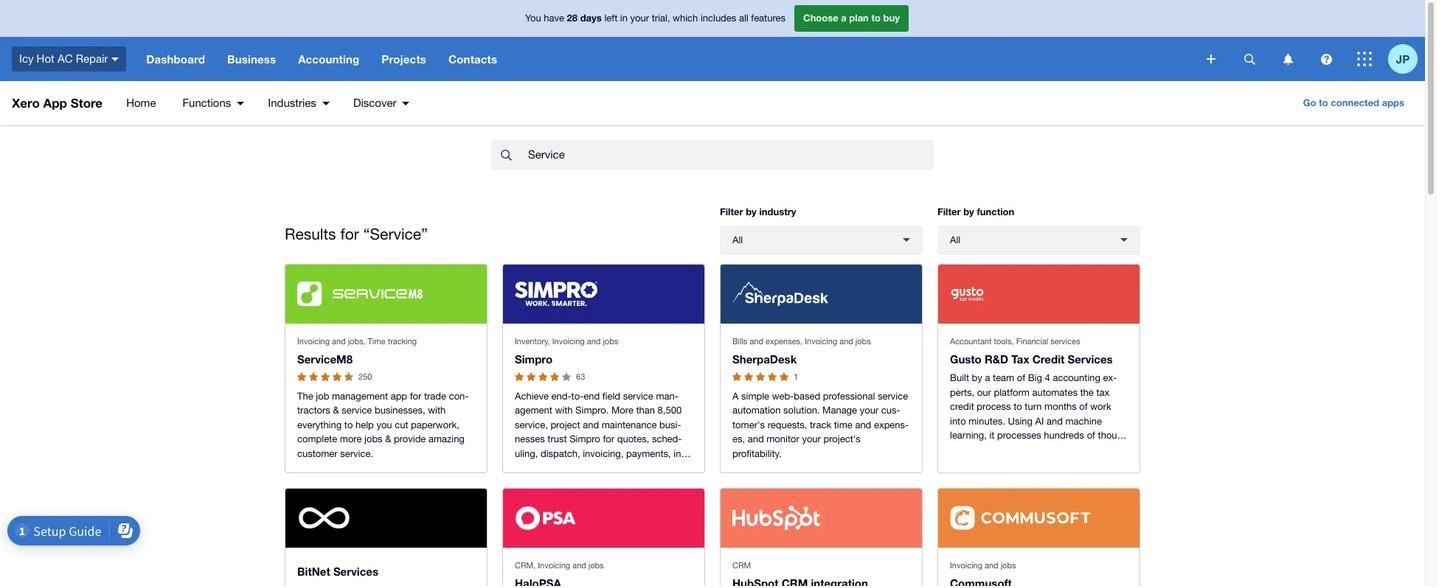 Task type: locate. For each thing, give the bounding box(es) containing it.
1 horizontal spatial your
[[802, 434, 821, 445]]

service up help
[[342, 405, 372, 416]]

hubspot logo image
[[732, 506, 820, 531]]

your down track
[[802, 434, 821, 445]]

you
[[525, 13, 541, 24]]

by left function
[[963, 206, 974, 218]]

xero
[[12, 95, 40, 111]]

1 horizontal spatial filter
[[938, 206, 961, 218]]

by up our
[[972, 373, 982, 384]]

and up the end
[[587, 337, 601, 346]]

xero app store
[[12, 95, 103, 111]]

menu containing home
[[111, 81, 422, 125]]

and down commusoft app logo
[[985, 561, 999, 570]]

based
[[794, 391, 820, 402]]

management inside the job management app for trade con tractors & service businesses, with everything to help you cut paperwork, complete more jobs & provide amazing customer service.
[[332, 391, 388, 402]]

simpro up invoicing,
[[570, 434, 600, 445]]

to
[[871, 12, 881, 24], [1319, 97, 1328, 108], [1014, 401, 1022, 412], [344, 419, 353, 430], [1045, 444, 1053, 456]]

manage
[[823, 405, 857, 416]]

contacts button
[[437, 37, 508, 81]]

services right bitnet on the bottom
[[333, 565, 378, 578]]

1 all from the left
[[732, 234, 743, 245]]

automates
[[1032, 387, 1078, 398]]

svg image
[[1357, 52, 1372, 66], [1244, 53, 1255, 65], [1283, 53, 1293, 65], [1207, 55, 1216, 63]]

by
[[746, 206, 757, 218], [963, 206, 974, 218], [972, 373, 982, 384]]

Search apps, industries, tasks and more... field
[[527, 141, 933, 169]]

0 horizontal spatial service
[[342, 405, 372, 416]]

have
[[544, 13, 564, 24]]

and right 'crm,'
[[573, 561, 586, 570]]

professional
[[823, 391, 875, 402]]

service inside a simple web-based professional service automation solution. manage your cus tomer's requests, track time and expens es, and monitor your project's profitability.
[[878, 391, 908, 402]]

invoicing up servicem8
[[297, 337, 330, 346]]

and left jobs,
[[332, 337, 346, 346]]

ac
[[57, 52, 73, 65]]

2 horizontal spatial your
[[860, 405, 879, 416]]

accountant tools, financial services gusto r&d tax credit services built by a team of big 4 accounting ex perts, our platform automates the tax credit process to turn months of work into minutes. using ai and machine learning, it processes hundreds of thou sands of transactions to find tax credits.
[[950, 337, 1122, 456]]

0 vertical spatial your
[[630, 13, 649, 24]]

simpro down inventory, on the left bottom
[[515, 353, 553, 366]]

& down you
[[385, 434, 391, 445]]

crm,
[[515, 561, 536, 570]]

1 horizontal spatial simpro
[[570, 434, 600, 445]]

services
[[1068, 353, 1113, 366], [333, 565, 378, 578]]

for right app
[[410, 391, 421, 402]]

by inside accountant tools, financial services gusto r&d tax credit services built by a team of big 4 accounting ex perts, our platform automates the tax credit process to turn months of work into minutes. using ai and machine learning, it processes hundreds of thou sands of transactions to find tax credits.
[[972, 373, 982, 384]]

agement
[[515, 391, 678, 416]]

results for "service"
[[285, 225, 428, 243]]

svg image
[[1321, 53, 1332, 65], [112, 57, 119, 61]]

learning,
[[950, 430, 987, 441]]

0 horizontal spatial all
[[732, 234, 743, 245]]

the
[[1080, 387, 1094, 398]]

con
[[449, 391, 469, 402]]

simpro
[[515, 353, 553, 366], [570, 434, 600, 445]]

2 filter from the left
[[938, 206, 961, 218]]

bills and expenses, invoicing and jobs sherpadesk
[[732, 337, 871, 366]]

all for filter by function
[[950, 234, 961, 245]]

go to connected apps link
[[1294, 91, 1413, 115]]

0 horizontal spatial a
[[841, 12, 847, 24]]

more.
[[627, 463, 652, 474]]

2 all from the left
[[950, 234, 961, 245]]

features
[[751, 13, 786, 24]]

a inside accountant tools, financial services gusto r&d tax credit services built by a team of big 4 accounting ex perts, our platform automates the tax credit process to turn months of work into minutes. using ai and machine learning, it processes hundreds of thou sands of transactions to find tax credits.
[[985, 373, 990, 384]]

for inside the job management app for trade con tractors & service businesses, with everything to help you cut paperwork, complete more jobs & provide amazing customer service.
[[410, 391, 421, 402]]

svg image up go to connected apps
[[1321, 53, 1332, 65]]

1 vertical spatial management
[[549, 463, 605, 474]]

maintenance
[[602, 419, 657, 430]]

platform
[[994, 387, 1030, 398]]

inventory, invoicing and jobs simpro
[[515, 337, 618, 366]]

1 horizontal spatial for
[[410, 391, 421, 402]]

1 horizontal spatial with
[[555, 405, 573, 416]]

jobs up 'field'
[[603, 337, 618, 346]]

your left cus
[[860, 405, 879, 416]]

1 vertical spatial services
[[333, 565, 378, 578]]

management down the 250 on the bottom left of the page
[[332, 391, 388, 402]]

project
[[551, 419, 580, 430]]

with up the project
[[555, 405, 573, 416]]

icy hot ac repair
[[19, 52, 108, 65]]

banner
[[0, 0, 1425, 81]]

payments,
[[626, 448, 671, 459]]

jobs up professional
[[856, 337, 871, 346]]

filter for filter by industry
[[720, 206, 743, 218]]

and inside invoicing and jobs, time tracking servicem8
[[332, 337, 346, 346]]

menu
[[111, 81, 422, 125]]

ventory
[[515, 448, 685, 474]]

and right time
[[855, 419, 871, 430]]

with down trade
[[428, 405, 446, 416]]

go
[[1303, 97, 1316, 108]]

service for busi
[[623, 391, 653, 402]]

1 filter from the left
[[720, 206, 743, 218]]

invoicing down commusoft app logo
[[950, 561, 983, 570]]

to up using
[[1014, 401, 1022, 412]]

28
[[567, 12, 578, 24]]

halopsa logo image
[[515, 506, 576, 531]]

the
[[297, 391, 313, 402]]

your
[[630, 13, 649, 24], [860, 405, 879, 416], [802, 434, 821, 445]]

your left trial,
[[630, 13, 649, 24]]

2 vertical spatial for
[[603, 434, 615, 445]]

in right left on the left top of page
[[620, 13, 628, 24]]

gusto
[[950, 353, 982, 366]]

and right ai
[[1047, 416, 1063, 427]]

apps
[[1382, 97, 1405, 108]]

0 vertical spatial simpro
[[515, 353, 553, 366]]

tax
[[1096, 387, 1110, 398], [1075, 444, 1088, 456]]

dispatch,
[[541, 448, 580, 459]]

0 horizontal spatial tax
[[1075, 444, 1088, 456]]

process
[[977, 401, 1011, 412]]

the job management app for trade con tractors & service businesses, with everything to help you cut paperwork, complete more jobs & provide amazing customer service.
[[297, 391, 469, 459]]

to up more
[[344, 419, 353, 430]]

"service"
[[363, 225, 428, 243]]

None search field
[[491, 140, 934, 170]]

0 horizontal spatial in
[[620, 13, 628, 24]]

financial
[[1016, 337, 1048, 346]]

services inside accountant tools, financial services gusto r&d tax credit services built by a team of big 4 accounting ex perts, our platform automates the tax credit process to turn months of work into minutes. using ai and machine learning, it processes hundreds of thou sands of transactions to find tax credits.
[[1068, 353, 1113, 366]]

invoicing inside inventory, invoicing and jobs simpro
[[552, 337, 585, 346]]

and up the profitability.
[[748, 434, 764, 445]]

service up cus
[[878, 391, 908, 402]]

1 vertical spatial for
[[410, 391, 421, 402]]

filter left function
[[938, 206, 961, 218]]

end
[[584, 391, 600, 402]]

a up our
[[985, 373, 990, 384]]

1 horizontal spatial management
[[549, 463, 605, 474]]

0 vertical spatial management
[[332, 391, 388, 402]]

includes
[[701, 13, 736, 24]]

0 horizontal spatial svg image
[[112, 57, 119, 61]]

crm
[[732, 561, 751, 570]]

expens
[[874, 419, 909, 430]]

function
[[977, 206, 1014, 218]]

1 all button from the left
[[720, 225, 923, 255]]

quotes,
[[617, 434, 649, 445]]

1 horizontal spatial svg image
[[1321, 53, 1332, 65]]

and inside accountant tools, financial services gusto r&d tax credit services built by a team of big 4 accounting ex perts, our platform automates the tax credit process to turn months of work into minutes. using ai and machine learning, it processes hundreds of thou sands of transactions to find tax credits.
[[1047, 416, 1063, 427]]

a left plan
[[841, 12, 847, 24]]

filter
[[720, 206, 743, 218], [938, 206, 961, 218]]

0 horizontal spatial filter
[[720, 206, 743, 218]]

for right 'results'
[[340, 225, 359, 243]]

all down "filter by industry"
[[732, 234, 743, 245]]

1 vertical spatial tax
[[1075, 444, 1088, 456]]

trial,
[[652, 13, 670, 24]]

a
[[732, 391, 739, 402]]

invoicing right expenses,
[[805, 337, 837, 346]]

0 horizontal spatial simpro
[[515, 353, 553, 366]]

hundreds
[[1044, 430, 1084, 441]]

2 horizontal spatial for
[[603, 434, 615, 445]]

1 horizontal spatial in
[[674, 448, 685, 459]]

choose
[[803, 12, 838, 24]]

2 all button from the left
[[938, 225, 1140, 255]]

0 horizontal spatial all button
[[720, 225, 923, 255]]

of left 'big'
[[1017, 373, 1025, 384]]

0 horizontal spatial your
[[630, 13, 649, 24]]

0 vertical spatial for
[[340, 225, 359, 243]]

for up invoicing,
[[603, 434, 615, 445]]

your inside you have 28 days left in your trial, which includes all features
[[630, 13, 649, 24]]

end-
[[551, 391, 571, 402]]

0 horizontal spatial services
[[333, 565, 378, 578]]

to inside banner
[[871, 12, 881, 24]]

in inside you have 28 days left in your trial, which includes all features
[[620, 13, 628, 24]]

0 vertical spatial services
[[1068, 353, 1113, 366]]

simple
[[741, 391, 769, 402]]

1 vertical spatial a
[[985, 373, 990, 384]]

project's
[[824, 434, 861, 445]]

provide
[[394, 434, 426, 445]]

invoicing and jobs, time tracking servicem8
[[297, 337, 417, 366]]

invoicing,
[[583, 448, 624, 459]]

all down filter by function
[[950, 234, 961, 245]]

1 horizontal spatial services
[[1068, 353, 1113, 366]]

and down simpro.
[[583, 419, 599, 430]]

0 horizontal spatial management
[[332, 391, 388, 402]]

0 vertical spatial a
[[841, 12, 847, 24]]

250
[[359, 373, 372, 381]]

0 vertical spatial &
[[333, 405, 339, 416]]

by left industry
[[746, 206, 757, 218]]

requests,
[[768, 419, 807, 430]]

1 horizontal spatial a
[[985, 373, 990, 384]]

1 horizontal spatial all button
[[938, 225, 1140, 255]]

0 horizontal spatial with
[[428, 405, 446, 416]]

jobs down help
[[364, 434, 383, 445]]

with
[[428, 405, 446, 416], [555, 405, 573, 416]]

1 horizontal spatial service
[[623, 391, 653, 402]]

choose a plan to buy
[[803, 12, 900, 24]]

2 horizontal spatial service
[[878, 391, 908, 402]]

accounting
[[298, 52, 360, 66]]

service up than
[[623, 391, 653, 402]]

1 vertical spatial simpro
[[570, 434, 600, 445]]

store
[[71, 95, 103, 111]]

1 horizontal spatial all
[[950, 234, 961, 245]]

all button down function
[[938, 225, 1140, 255]]

tax right find
[[1075, 444, 1088, 456]]

&
[[333, 405, 339, 416], [385, 434, 391, 445]]

all button down industry
[[720, 225, 923, 255]]

tax up work
[[1096, 387, 1110, 398]]

busi
[[659, 419, 681, 430]]

2 with from the left
[[555, 405, 573, 416]]

bitnet logo image
[[297, 506, 350, 531]]

to left buy
[[871, 12, 881, 24]]

of down machine
[[1087, 430, 1095, 441]]

by for industry
[[746, 206, 757, 218]]

0 vertical spatial in
[[620, 13, 628, 24]]

1 vertical spatial in
[[674, 448, 685, 459]]

and inside inventory, invoicing and jobs simpro
[[587, 337, 601, 346]]

businesses,
[[375, 405, 425, 416]]

svg image right repair
[[112, 57, 119, 61]]

navigation
[[135, 37, 1196, 81]]

days
[[580, 12, 602, 24]]

in down sched
[[674, 448, 685, 459]]

home
[[126, 97, 156, 109]]

1 with from the left
[[428, 405, 446, 416]]

service
[[623, 391, 653, 402], [878, 391, 908, 402], [342, 405, 372, 416]]

service inside achieve end-to-end field service man agement with simpro. more than 8,500 service, project and maintenance busi nesses trust simpro for quotes, sched uling, dispatch, invoicing, payments, in ventory management and more.
[[623, 391, 653, 402]]

credit
[[950, 401, 974, 412]]

jobs down commusoft app logo
[[1001, 561, 1016, 570]]

8,500
[[658, 405, 682, 416]]

0 vertical spatial tax
[[1096, 387, 1110, 398]]

services up accounting
[[1068, 353, 1113, 366]]

2 vertical spatial your
[[802, 434, 821, 445]]

management down dispatch,
[[549, 463, 605, 474]]

industries
[[268, 97, 316, 109]]

1 horizontal spatial &
[[385, 434, 391, 445]]

& up everything
[[333, 405, 339, 416]]

filter left industry
[[720, 206, 743, 218]]

invoicing right inventory, on the left bottom
[[552, 337, 585, 346]]



Task type: describe. For each thing, give the bounding box(es) containing it.
more
[[612, 405, 634, 416]]

and down invoicing,
[[608, 463, 624, 474]]

to left find
[[1045, 444, 1053, 456]]

with inside the job management app for trade con tractors & service businesses, with everything to help you cut paperwork, complete more jobs & provide amazing customer service.
[[428, 405, 446, 416]]

simpro logo image
[[515, 281, 598, 306]]

servicem8 link
[[297, 353, 353, 366]]

to right go
[[1319, 97, 1328, 108]]

jp
[[1396, 52, 1410, 65]]

bitnet services
[[297, 565, 378, 578]]

app
[[43, 95, 67, 111]]

icy
[[19, 52, 34, 65]]

1 horizontal spatial tax
[[1096, 387, 1110, 398]]

by for function
[[963, 206, 974, 218]]

discover button
[[341, 81, 422, 125]]

accountant
[[950, 337, 992, 346]]

minutes.
[[969, 416, 1005, 427]]

turn
[[1025, 401, 1042, 412]]

expenses,
[[766, 337, 803, 346]]

sched
[[652, 434, 682, 445]]

automation
[[732, 405, 781, 416]]

simpro inside achieve end-to-end field service man agement with simpro. more than 8,500 service, project and maintenance busi nesses trust simpro for quotes, sched uling, dispatch, invoicing, payments, in ventory management and more.
[[570, 434, 600, 445]]

paperwork,
[[411, 419, 459, 430]]

invoicing and jobs
[[950, 561, 1016, 570]]

profitability.
[[732, 448, 782, 459]]

all button for filter by industry
[[720, 225, 923, 255]]

1 vertical spatial &
[[385, 434, 391, 445]]

transactions
[[990, 444, 1042, 456]]

projects button
[[371, 37, 437, 81]]

projects
[[382, 52, 426, 66]]

management inside achieve end-to-end field service man agement with simpro. more than 8,500 service, project and maintenance busi nesses trust simpro for quotes, sched uling, dispatch, invoicing, payments, in ventory management and more.
[[549, 463, 605, 474]]

jp button
[[1388, 37, 1425, 81]]

processes
[[997, 430, 1041, 441]]

to inside the job management app for trade con tractors & service businesses, with everything to help you cut paperwork, complete more jobs & provide amazing customer service.
[[344, 419, 353, 430]]

es,
[[732, 419, 909, 445]]

navigation containing dashboard
[[135, 37, 1196, 81]]

invoicing inside invoicing and jobs, time tracking servicem8
[[297, 337, 330, 346]]

home button
[[111, 81, 171, 125]]

jobs inside inventory, invoicing and jobs simpro
[[603, 337, 618, 346]]

connected
[[1331, 97, 1379, 108]]

tractors
[[297, 391, 469, 416]]

uling,
[[515, 434, 682, 459]]

banner containing jp
[[0, 0, 1425, 81]]

trust
[[548, 434, 567, 445]]

built
[[950, 373, 969, 384]]

tax
[[1012, 353, 1029, 366]]

all for filter by industry
[[732, 234, 743, 245]]

functions button
[[171, 81, 256, 125]]

time
[[368, 337, 386, 346]]

work
[[1090, 401, 1111, 412]]

web-
[[772, 391, 794, 402]]

of up machine
[[1079, 401, 1088, 412]]

and up professional
[[840, 337, 853, 346]]

everything
[[297, 419, 342, 430]]

for inside achieve end-to-end field service man agement with simpro. more than 8,500 service, project and maintenance busi nesses trust simpro for quotes, sched uling, dispatch, invoicing, payments, in ventory management and more.
[[603, 434, 615, 445]]

industry
[[759, 206, 796, 218]]

sands
[[950, 430, 1121, 456]]

simpro inside inventory, invoicing and jobs simpro
[[515, 353, 553, 366]]

than
[[636, 405, 655, 416]]

go to connected apps
[[1303, 97, 1405, 108]]

contacts
[[449, 52, 497, 66]]

filter by industry
[[720, 206, 796, 218]]

it
[[990, 430, 995, 441]]

jobs inside the job management app for trade con tractors & service businesses, with everything to help you cut paperwork, complete more jobs & provide amazing customer service.
[[364, 434, 383, 445]]

ex
[[1103, 373, 1117, 384]]

invoicing right 'crm,'
[[538, 561, 570, 570]]

invoicing inside 'bills and expenses, invoicing and jobs sherpadesk'
[[805, 337, 837, 346]]

repair
[[76, 52, 108, 65]]

team
[[993, 373, 1014, 384]]

gusto tax credits app logo image
[[950, 281, 985, 306]]

time
[[834, 419, 853, 430]]

big
[[1028, 373, 1042, 384]]

sherpadesk link
[[732, 353, 797, 366]]

tracking
[[388, 337, 417, 346]]

monitor
[[767, 434, 799, 445]]

track
[[810, 419, 831, 430]]

4
[[1045, 373, 1050, 384]]

complete
[[297, 434, 337, 445]]

months
[[1045, 401, 1077, 412]]

jobs inside 'bills and expenses, invoicing and jobs sherpadesk'
[[856, 337, 871, 346]]

r&d
[[985, 353, 1009, 366]]

1 vertical spatial your
[[860, 405, 879, 416]]

servicem8 app logo image
[[297, 281, 423, 306]]

0 horizontal spatial for
[[340, 225, 359, 243]]

svg image inside the icy hot ac repair popup button
[[112, 57, 119, 61]]

and right bills
[[750, 337, 763, 346]]

thou
[[1098, 430, 1121, 441]]

1
[[794, 373, 798, 381]]

in inside achieve end-to-end field service man agement with simpro. more than 8,500 service, project and maintenance busi nesses trust simpro for quotes, sched uling, dispatch, invoicing, payments, in ventory management and more.
[[674, 448, 685, 459]]

simpro link
[[515, 353, 553, 366]]

service for es,
[[878, 391, 908, 402]]

services
[[1051, 337, 1080, 346]]

all button for filter by function
[[938, 225, 1140, 255]]

perts,
[[950, 373, 1117, 398]]

servicem8
[[297, 353, 353, 366]]

plan
[[849, 12, 869, 24]]

buy
[[883, 12, 900, 24]]

ai
[[1035, 416, 1044, 427]]

left
[[604, 13, 618, 24]]

functions
[[183, 97, 231, 109]]

of down learning,
[[979, 444, 987, 456]]

sherpadesk logo image
[[732, 281, 828, 306]]

bitnet services link
[[297, 565, 378, 578]]

service inside the job management app for trade con tractors & service businesses, with everything to help you cut paperwork, complete more jobs & provide amazing customer service.
[[342, 405, 372, 416]]

solution.
[[783, 405, 820, 416]]

industries button
[[256, 81, 341, 125]]

commusoft app logo image
[[950, 506, 1091, 531]]

0 horizontal spatial &
[[333, 405, 339, 416]]

filter for filter by function
[[938, 206, 961, 218]]

into
[[950, 416, 966, 427]]

credits.
[[1090, 444, 1122, 456]]

with inside achieve end-to-end field service man agement with simpro. more than 8,500 service, project and maintenance busi nesses trust simpro for quotes, sched uling, dispatch, invoicing, payments, in ventory management and more.
[[555, 405, 573, 416]]

jobs right 'crm,'
[[589, 561, 604, 570]]



Task type: vqa. For each thing, say whether or not it's contained in the screenshot.
tools,
yes



